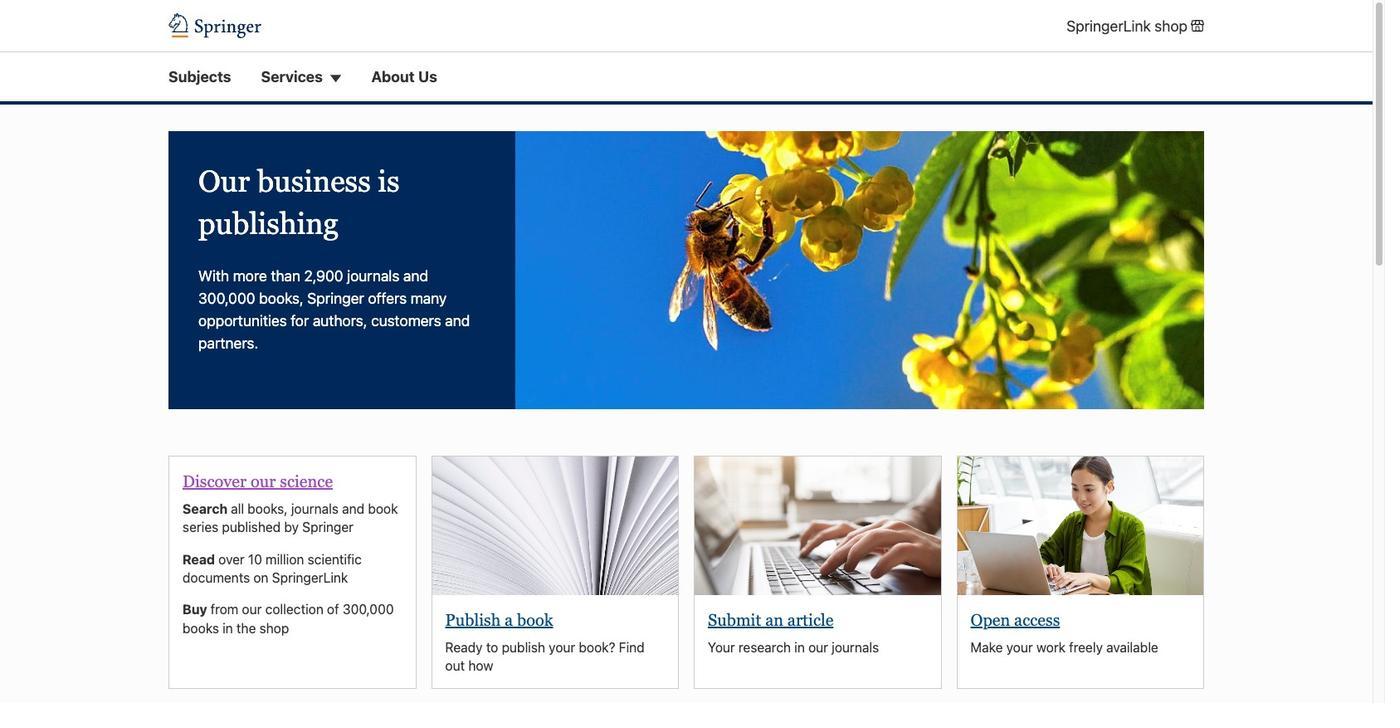 Task type: vqa. For each thing, say whether or not it's contained in the screenshot.


Task type: describe. For each thing, give the bounding box(es) containing it.
how
[[469, 659, 494, 673]]

make
[[971, 640, 1004, 655]]

books, inside all books, journals and book series published by springer
[[248, 501, 288, 516]]

discover our science link
[[183, 472, 333, 491]]

books, inside with more than 2,900 journals and 300,000 books, springer offers many opportunities for authors, customers and partners.
[[259, 290, 304, 307]]

partners.
[[198, 335, 259, 352]]

about
[[372, 68, 415, 86]]

customers
[[371, 312, 442, 330]]

ready to publish your book? find out how
[[446, 640, 645, 673]]

springerlink shop
[[1067, 17, 1188, 35]]

springer home image
[[169, 14, 262, 38]]

our for from
[[242, 602, 262, 617]]

open
[[971, 611, 1011, 629]]

springerlink inside "link"
[[1067, 17, 1152, 35]]

1 horizontal spatial in
[[795, 640, 805, 655]]

search
[[183, 501, 231, 516]]

a
[[505, 611, 513, 629]]

publish a book
[[446, 611, 553, 629]]

opportunities
[[198, 312, 287, 330]]

than
[[271, 267, 301, 285]]

journals inside all books, journals and book series published by springer
[[291, 501, 339, 516]]

collection
[[265, 602, 324, 617]]

submit an article link
[[708, 611, 834, 629]]

all books, journals and book series published by springer
[[183, 501, 398, 535]]

subjects
[[169, 68, 231, 86]]

publish
[[502, 640, 546, 655]]

more
[[233, 267, 267, 285]]

1 vertical spatial and
[[445, 312, 470, 330]]

for authors,
[[291, 312, 368, 330]]

submit an article
[[708, 611, 834, 629]]

book?
[[579, 640, 616, 655]]

services button
[[261, 66, 342, 88]]

subjects link
[[169, 66, 231, 88]]

submit
[[708, 611, 762, 629]]

shop inside "link"
[[1155, 17, 1188, 35]]

is
[[378, 165, 400, 199]]

your research in our journals
[[708, 640, 880, 655]]

on
[[254, 570, 269, 585]]

business
[[257, 165, 371, 199]]

to
[[486, 640, 499, 655]]

publishing
[[198, 206, 339, 241]]

ready
[[446, 640, 483, 655]]

of
[[327, 602, 339, 617]]

make your work freely available
[[971, 640, 1159, 655]]

over 10 million scientific documents on springerlink
[[183, 552, 362, 585]]

the
[[237, 621, 256, 636]]

with
[[198, 267, 229, 285]]

freely
[[1070, 640, 1104, 655]]

journals for your research in our journals
[[832, 640, 880, 655]]

research
[[739, 640, 791, 655]]

open access
[[971, 611, 1061, 629]]

all
[[231, 501, 244, 516]]

springer for and
[[302, 520, 354, 535]]

science
[[280, 472, 333, 491]]

open access link
[[971, 611, 1061, 629]]

your
[[708, 640, 736, 655]]

scientific
[[308, 552, 362, 567]]

out
[[446, 659, 465, 673]]

from our collection of 300,000 books in the shop
[[183, 602, 394, 636]]

work
[[1037, 640, 1066, 655]]

books
[[183, 621, 219, 636]]



Task type: locate. For each thing, give the bounding box(es) containing it.
publish a book link
[[446, 611, 553, 629]]

available
[[1107, 640, 1159, 655]]

1 vertical spatial springerlink
[[272, 570, 348, 585]]

million
[[266, 552, 304, 567]]

1 vertical spatial springer
[[302, 520, 354, 535]]

series
[[183, 520, 219, 535]]

1 vertical spatial book
[[517, 611, 553, 629]]

and
[[403, 267, 428, 285], [445, 312, 470, 330], [342, 501, 365, 516]]

about us
[[372, 68, 437, 86]]

0 vertical spatial books,
[[259, 290, 304, 307]]

many
[[411, 290, 447, 307]]

your
[[549, 640, 576, 655], [1007, 640, 1034, 655]]

0 vertical spatial shop
[[1155, 17, 1188, 35]]

springer
[[308, 290, 364, 307], [302, 520, 354, 535]]

1 vertical spatial 300,000
[[343, 602, 394, 617]]

in down article
[[795, 640, 805, 655]]

article
[[788, 611, 834, 629]]

discover
[[183, 472, 247, 491]]

1 horizontal spatial your
[[1007, 640, 1034, 655]]

your inside ready to publish your book? find out how
[[549, 640, 576, 655]]

buy
[[183, 602, 211, 617]]

our down article
[[809, 640, 829, 655]]

2 horizontal spatial and
[[445, 312, 470, 330]]

1 horizontal spatial springerlink
[[1067, 17, 1152, 35]]

and down many at the left of the page
[[445, 312, 470, 330]]

with more than 2,900 journals and 300,000 books, springer offers many opportunities for authors, customers and partners.
[[198, 267, 470, 352]]

300,000 down with on the top of the page
[[198, 290, 256, 307]]

our inside from our collection of 300,000 books in the shop
[[242, 602, 262, 617]]

our
[[251, 472, 276, 491], [242, 602, 262, 617], [809, 640, 829, 655]]

0 horizontal spatial shop
[[260, 621, 289, 636]]

springerlink
[[1067, 17, 1152, 35], [272, 570, 348, 585]]

books, up published
[[248, 501, 288, 516]]

300,000 right of
[[343, 602, 394, 617]]

our left the science
[[251, 472, 276, 491]]

submit an article image
[[695, 457, 941, 595]]

our business is publishing
[[198, 165, 400, 241]]

your left book?
[[549, 640, 576, 655]]

journals for with more than 2,900 journals and 300,000 books, springer offers many opportunities for authors, customers and partners.
[[347, 267, 400, 285]]

and up many at the left of the page
[[403, 267, 428, 285]]

our up the
[[242, 602, 262, 617]]

1 horizontal spatial book
[[517, 611, 553, 629]]

open access image
[[958, 457, 1204, 595]]

shop inside from our collection of 300,000 books in the shop
[[260, 621, 289, 636]]

journals down article
[[832, 640, 880, 655]]

springer inside with more than 2,900 journals and 300,000 books, springer offers many opportunities for authors, customers and partners.
[[308, 290, 364, 307]]

1 vertical spatial journals
[[291, 501, 339, 516]]

services
[[261, 68, 323, 86]]

journals down the science
[[291, 501, 339, 516]]

springerlink shop link
[[1067, 15, 1205, 37]]

0 horizontal spatial in
[[223, 621, 233, 636]]

springerlink inside over 10 million scientific documents on springerlink
[[272, 570, 348, 585]]

0 horizontal spatial and
[[342, 501, 365, 516]]

2 vertical spatial journals
[[832, 640, 880, 655]]

publish
[[446, 611, 501, 629]]

our for discover
[[251, 472, 276, 491]]

books, down than
[[259, 290, 304, 307]]

documents
[[183, 570, 250, 585]]

access
[[1015, 611, 1061, 629]]

from
[[211, 602, 239, 617]]

0 vertical spatial our
[[251, 472, 276, 491]]

0 vertical spatial springer
[[308, 290, 364, 307]]

springer up for authors,
[[308, 290, 364, 307]]

and inside all books, journals and book series published by springer
[[342, 501, 365, 516]]

2,900
[[304, 267, 344, 285]]

1 vertical spatial books,
[[248, 501, 288, 516]]

published
[[222, 520, 281, 535]]

an
[[766, 611, 784, 629]]

books,
[[259, 290, 304, 307], [248, 501, 288, 516]]

1 horizontal spatial 300,000
[[343, 602, 394, 617]]

1 horizontal spatial and
[[403, 267, 428, 285]]

springer for 2,900
[[308, 290, 364, 307]]

book inside all books, journals and book series published by springer
[[368, 501, 398, 516]]

us
[[418, 68, 437, 86]]

0 vertical spatial 300,000
[[198, 290, 256, 307]]

1 vertical spatial shop
[[260, 621, 289, 636]]

by
[[284, 520, 299, 535]]

0 vertical spatial and
[[403, 267, 428, 285]]

your down open access
[[1007, 640, 1034, 655]]

0 horizontal spatial 300,000
[[198, 290, 256, 307]]

discover our science
[[183, 472, 333, 491]]

0 horizontal spatial your
[[549, 640, 576, 655]]

1 horizontal spatial shop
[[1155, 17, 1188, 35]]

springer up 'scientific' at left
[[302, 520, 354, 535]]

0 vertical spatial journals
[[347, 267, 400, 285]]

0 vertical spatial book
[[368, 501, 398, 516]]

book
[[368, 501, 398, 516], [517, 611, 553, 629]]

shop
[[1155, 17, 1188, 35], [260, 621, 289, 636]]

2 horizontal spatial journals
[[832, 640, 880, 655]]

1 horizontal spatial journals
[[347, 267, 400, 285]]

0 vertical spatial in
[[223, 621, 233, 636]]

offers
[[368, 290, 407, 307]]

our
[[198, 165, 250, 199]]

2 vertical spatial and
[[342, 501, 365, 516]]

1 your from the left
[[549, 640, 576, 655]]

find
[[619, 640, 645, 655]]

0 horizontal spatial book
[[368, 501, 398, 516]]

journals up 'offers'
[[347, 267, 400, 285]]

in
[[223, 621, 233, 636], [795, 640, 805, 655]]

300,000 inside with more than 2,900 journals and 300,000 books, springer offers many opportunities for authors, customers and partners.
[[198, 290, 256, 307]]

0 horizontal spatial springerlink
[[272, 570, 348, 585]]

300,000 inside from our collection of 300,000 books in the shop
[[343, 602, 394, 617]]

journals inside with more than 2,900 journals and 300,000 books, springer offers many opportunities for authors, customers and partners.
[[347, 267, 400, 285]]

10
[[248, 552, 262, 567]]

2 your from the left
[[1007, 640, 1034, 655]]

springer inside all books, journals and book series published by springer
[[302, 520, 354, 535]]

0 vertical spatial springerlink
[[1067, 17, 1152, 35]]

about us link
[[372, 66, 437, 88]]

journals
[[347, 267, 400, 285], [291, 501, 339, 516], [832, 640, 880, 655]]

over
[[219, 552, 245, 567]]

0 horizontal spatial journals
[[291, 501, 339, 516]]

publish a book image
[[432, 457, 678, 595]]

read
[[183, 552, 215, 567]]

and up 'scientific' at left
[[342, 501, 365, 516]]

in inside from our collection of 300,000 books in the shop
[[223, 621, 233, 636]]

2 vertical spatial our
[[809, 640, 829, 655]]

1 vertical spatial in
[[795, 640, 805, 655]]

in left the
[[223, 621, 233, 636]]

300,000
[[198, 290, 256, 307], [343, 602, 394, 617]]

1 vertical spatial our
[[242, 602, 262, 617]]



